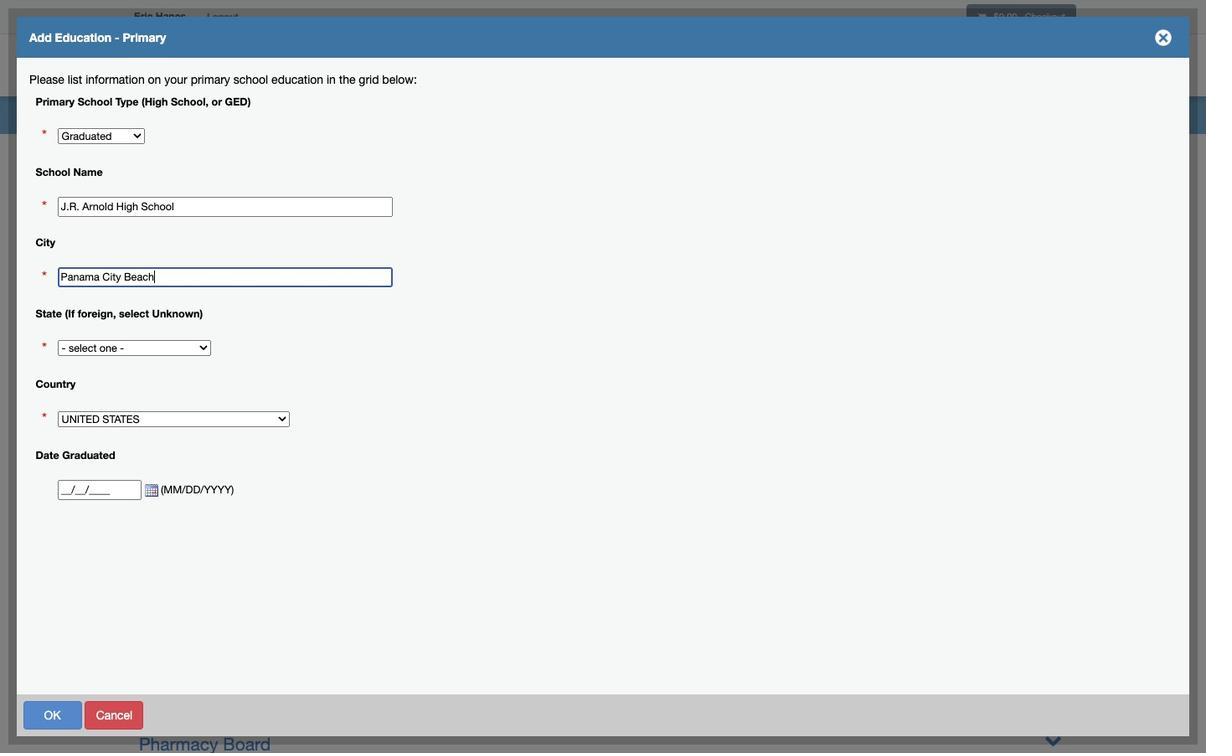 Task type: locate. For each thing, give the bounding box(es) containing it.
detective, security, fingerprint & alarm contractor board link
[[139, 355, 588, 375]]

nursing board (rn, lpn & apn) link
[[139, 493, 391, 513]]

ged) inside 24. please list information on your primary school education in the grid below: element
[[469, 191, 495, 203]]

registered
[[42, 85, 98, 99]]

please
[[29, 73, 64, 86]]

logout
[[207, 11, 239, 22]]

2 vertical spatial school
[[322, 191, 357, 203]]

status
[[83, 145, 117, 158]]

0 vertical spatial ged)
[[225, 95, 251, 108]]

primary school type (high school, or ged)
[[36, 95, 251, 108], [280, 191, 495, 203]]

0 vertical spatial school
[[78, 95, 112, 108]]

primary for action
[[280, 191, 319, 203]]

1 vertical spatial or
[[456, 191, 466, 203]]

add for the 25. please list information on your undergraduate, graduate and vocational training degree(s) earned in the grid below: element
[[266, 401, 284, 413]]

ged) for action
[[469, 191, 495, 203]]

or
[[211, 95, 222, 108], [456, 191, 466, 203]]

1 vertical spatial ged)
[[469, 191, 495, 203]]

& left alarm
[[385, 355, 396, 375]]

primary
[[191, 73, 230, 86]]

0 horizontal spatial primary school type (high school, or ged)
[[36, 95, 251, 108]]

primary down eric
[[123, 30, 166, 44]]

0 horizontal spatial primary
[[36, 95, 75, 108]]

architecture
[[139, 245, 234, 265]]

add for 24. please list information on your primary school education in the grid below: element
[[266, 258, 284, 270]]

school
[[78, 95, 112, 108], [36, 166, 70, 178], [322, 191, 357, 203]]

add education - primary
[[29, 30, 166, 44]]

school, inside 24. please list information on your primary school education in the grid below: element
[[415, 191, 453, 203]]

0 vertical spatial nursing
[[101, 477, 141, 491]]

0 horizontal spatial school
[[36, 166, 70, 178]]

1 application from the top
[[42, 102, 101, 116]]

None button
[[23, 701, 82, 729], [85, 701, 144, 729], [212, 701, 278, 729], [282, 701, 328, 729], [1066, 701, 1171, 729], [23, 701, 82, 729], [85, 701, 144, 729], [212, 701, 278, 729], [282, 701, 328, 729], [1066, 701, 1171, 729]]

0 vertical spatial type
[[115, 95, 139, 108]]

nurse(rn)
[[102, 85, 155, 99]]

date down the country
[[42, 392, 66, 405]]

& right lpn on the left bottom
[[335, 493, 346, 513]]

nursing down permit
[[139, 493, 200, 513]]

primary
[[123, 30, 166, 44], [36, 95, 75, 108], [280, 191, 319, 203]]

1 horizontal spatial or
[[456, 191, 466, 203]]

add
[[29, 30, 52, 44], [266, 258, 284, 270], [266, 401, 284, 413]]

(high for please list information on your primary school education in the grid below:
[[142, 95, 168, 108]]

(if
[[65, 307, 75, 320]]

education information
[[205, 73, 321, 86]]

of
[[70, 392, 80, 405]]

2 add button from the top
[[233, 394, 317, 420]]

primary school type (high school, or ged) for action
[[280, 191, 495, 203]]

information
[[261, 73, 321, 86], [91, 349, 150, 363]]

name
[[73, 166, 103, 178]]

primary school type (high school, or ged) inside 24. please list information on your primary school education in the grid below: element
[[280, 191, 495, 203]]

1 vertical spatial primary
[[36, 95, 75, 108]]

type inside 24. please list information on your primary school education in the grid below: element
[[360, 191, 383, 203]]

0 vertical spatial school,
[[171, 95, 209, 108]]

add down security,
[[266, 401, 284, 413]]

nail
[[406, 300, 436, 320]]

1 horizontal spatial (high
[[386, 191, 412, 203]]

1 vertical spatial application
[[42, 188, 101, 201]]

board
[[233, 217, 281, 237], [239, 245, 286, 265], [287, 272, 334, 292], [536, 300, 583, 320], [194, 328, 242, 348], [541, 355, 588, 375], [284, 410, 332, 431], [205, 493, 252, 513], [317, 706, 365, 726]]

1 horizontal spatial school,
[[415, 191, 453, 203]]

education left -
[[55, 30, 111, 44]]

0 vertical spatial or
[[211, 95, 222, 108]]

1 vertical spatial school,
[[415, 191, 453, 203]]

1 horizontal spatial type
[[360, 191, 383, 203]]

registered professional nurse
[[29, 30, 244, 44]]

school name
[[36, 166, 103, 178]]

0 vertical spatial date
[[42, 392, 66, 405]]

0 horizontal spatial ged)
[[225, 95, 251, 108]]

1 vertical spatial education
[[205, 73, 258, 86]]

0 vertical spatial add button
[[233, 252, 317, 277]]

or for action
[[456, 191, 466, 203]]

authorization for third- party contact
[[42, 230, 163, 261]]

1 horizontal spatial information
[[261, 73, 321, 86]]

1 vertical spatial (high
[[386, 191, 412, 203]]

third-
[[132, 230, 163, 244]]

alarm
[[401, 355, 447, 375]]

occupational therapy board
[[139, 706, 365, 726]]

corporation
[[206, 466, 300, 486]]

accounting
[[139, 217, 228, 237]]

24. please list information on your primary school education in the grid below: element
[[233, 185, 920, 235]]

0 vertical spatial add
[[29, 30, 52, 44]]

illinois department of financial and professional regulation image
[[126, 38, 508, 91]]

nursing
[[101, 477, 141, 491], [139, 493, 200, 513]]

eric
[[134, 10, 153, 23]]

2 vertical spatial primary
[[280, 191, 319, 203]]

1 vertical spatial add button
[[233, 394, 317, 420]]

eric hanes
[[134, 10, 186, 23]]

for
[[114, 230, 128, 244]]

0 vertical spatial (high
[[142, 95, 168, 108]]

add button down security,
[[233, 394, 317, 420]]

apn)
[[351, 493, 391, 513]]

date up temporary
[[36, 449, 59, 461]]

city
[[36, 237, 55, 249]]

type
[[115, 95, 139, 108], [360, 191, 383, 203]]

2 horizontal spatial school
[[322, 191, 357, 203]]

School Name text field
[[57, 197, 393, 217]]

security,
[[223, 355, 291, 375]]

therapy
[[215, 410, 279, 431], [249, 706, 312, 726]]

home link
[[806, 38, 863, 96]]

chevron down image
[[1045, 731, 1062, 749]]

1 vertical spatial type
[[360, 191, 383, 203]]

2 horizontal spatial primary
[[280, 191, 319, 203]]

None image field
[[141, 484, 158, 497]]

close window image
[[1150, 24, 1177, 51], [1150, 24, 1177, 51]]

massage therapy board link
[[139, 410, 332, 431]]

1 horizontal spatial ged)
[[469, 191, 495, 203]]

3 * from the top
[[42, 268, 47, 285]]

* down state
[[42, 339, 47, 356]]

(high
[[142, 95, 168, 108], [386, 191, 412, 203]]

online
[[969, 61, 1006, 73]]

my
[[876, 61, 891, 73]]

close window image for add education - primary
[[1150, 24, 1177, 51]]

* up military
[[42, 127, 47, 144]]

my account link
[[863, 38, 956, 96]]

add up please
[[29, 30, 52, 44]]

0 vertical spatial information
[[261, 73, 321, 86]]

application down school name
[[42, 188, 101, 201]]

date graduated
[[36, 449, 115, 461]]

hanes
[[156, 10, 186, 23]]

1 vertical spatial add
[[266, 258, 284, 270]]

1 horizontal spatial primary
[[123, 30, 166, 44]]

0 horizontal spatial information
[[91, 349, 150, 363]]

cosmetology,
[[200, 300, 308, 320]]

agency
[[223, 272, 282, 292]]

type for please list information on your primary school education in the grid below:
[[115, 95, 139, 108]]

2 vertical spatial add
[[266, 401, 284, 413]]

0 horizontal spatial education
[[55, 30, 111, 44]]

primary down please
[[36, 95, 75, 108]]

1 vertical spatial school
[[36, 166, 70, 178]]

1 horizontal spatial primary school type (high school, or ged)
[[280, 191, 495, 203]]

application down registered on the top
[[42, 102, 101, 116]]

1 vertical spatial date
[[36, 449, 59, 461]]

5 * from the top
[[42, 410, 47, 427]]

school for please list information on your primary school education in the grid below:
[[78, 95, 112, 108]]

select
[[119, 307, 149, 320]]

0 vertical spatial therapy
[[215, 410, 279, 431]]

add button up cosmetology,
[[233, 252, 317, 277]]

1 vertical spatial therapy
[[249, 706, 312, 726]]

0 horizontal spatial type
[[115, 95, 139, 108]]

* up public
[[42, 268, 47, 285]]

0 horizontal spatial or
[[211, 95, 222, 108]]

add up agency
[[266, 258, 284, 270]]

school,
[[171, 95, 209, 108], [415, 191, 453, 203]]

(high inside 24. please list information on your primary school education in the grid below: element
[[386, 191, 412, 203]]

0 horizontal spatial school,
[[171, 95, 209, 108]]

1 vertical spatial information
[[91, 349, 150, 363]]

4 * from the top
[[42, 339, 47, 356]]

temporary
[[42, 477, 97, 491]]

below:
[[382, 73, 417, 86]]

0 horizontal spatial (high
[[142, 95, 168, 108]]

1 vertical spatial primary school type (high school, or ged)
[[280, 191, 495, 203]]

$0.00 checkout
[[991, 11, 1065, 22]]

1 horizontal spatial school
[[78, 95, 112, 108]]

education down nurse
[[205, 73, 258, 86]]

primary right action
[[280, 191, 319, 203]]

contractor
[[451, 355, 536, 375]]

therapy for massage
[[215, 410, 279, 431]]

* down the country
[[42, 410, 47, 427]]

information
[[86, 73, 145, 86]]

* up city
[[42, 198, 47, 214]]

close window image for registered professional nurse
[[1150, 24, 1177, 51]]

information left in
[[261, 73, 321, 86]]

1 add button from the top
[[233, 252, 317, 277]]

Date Graduated text field
[[57, 480, 141, 500]]

& left nail
[[390, 300, 401, 320]]

information down state (if foreign, select unknown)
[[91, 349, 150, 363]]

military status
[[42, 145, 117, 158]]

0 vertical spatial primary school type (high school, or ged)
[[36, 95, 251, 108]]

application inside registered nurse(rn) application instructions
[[42, 102, 101, 116]]

nursing left permit
[[101, 477, 141, 491]]

0 vertical spatial application
[[42, 102, 101, 116]]

date
[[42, 392, 66, 405], [36, 449, 59, 461]]

and
[[78, 290, 97, 303]]

logout link
[[194, 0, 251, 34]]

in
[[327, 73, 336, 86]]

public
[[42, 290, 74, 303]]

$0.00
[[994, 11, 1017, 22]]



Task type: describe. For each thing, give the bounding box(es) containing it.
military
[[42, 145, 80, 158]]

medical corporation
[[139, 466, 300, 486]]

barber,
[[139, 300, 195, 320]]

school for action
[[322, 191, 357, 203]]

on
[[148, 73, 161, 86]]

esthetics
[[313, 300, 385, 320]]

collection agency board link
[[139, 272, 334, 292]]

registered
[[29, 30, 105, 44]]

personal
[[42, 349, 88, 363]]

online services link
[[956, 38, 1081, 96]]

1 horizontal spatial education
[[205, 73, 258, 86]]

2 vertical spatial &
[[335, 493, 346, 513]]

nurse
[[203, 30, 244, 44]]

account
[[894, 61, 943, 73]]

massage
[[139, 410, 210, 431]]

state
[[36, 307, 62, 320]]

2 application from the top
[[42, 188, 101, 201]]

application method
[[42, 188, 144, 201]]

instructions
[[104, 102, 165, 116]]

method
[[104, 188, 144, 201]]

contact
[[72, 247, 114, 261]]

primary school type (high school, or ged) for please list information on your primary school education in the grid below:
[[36, 95, 251, 108]]

nursing board (rn, lpn & apn)
[[139, 493, 391, 513]]

1 vertical spatial &
[[385, 355, 396, 375]]

addresses
[[42, 307, 97, 320]]

technology
[[441, 300, 531, 320]]

occupational
[[139, 706, 244, 726]]

unknown)
[[152, 307, 203, 320]]

2 * from the top
[[42, 198, 47, 214]]

mailing
[[101, 290, 138, 303]]

medical
[[139, 466, 201, 486]]

please list information on your primary school education in the grid below:
[[29, 73, 417, 86]]

date of birth
[[42, 392, 108, 405]]

(high for action
[[386, 191, 412, 203]]

information for personal information
[[91, 349, 150, 363]]

school, for please list information on your primary school education in the grid below:
[[171, 95, 209, 108]]

foreign,
[[78, 307, 116, 320]]

professional
[[108, 30, 200, 44]]

education
[[271, 73, 323, 86]]

dental board link
[[139, 328, 242, 348]]

graduated
[[62, 449, 115, 461]]

detective,
[[139, 355, 218, 375]]

school
[[233, 73, 268, 86]]

temporary nursing permit
[[42, 477, 179, 491]]

(mm/dd/yyyy)
[[158, 483, 243, 496]]

permit
[[144, 477, 179, 491]]

add button for the 25. please list information on your undergraduate, graduate and vocational training degree(s) earned in the grid below: element
[[233, 394, 317, 420]]

ged) for please list information on your primary school education in the grid below:
[[225, 95, 251, 108]]

registered nurse(rn) application instructions
[[42, 85, 165, 116]]

occupational therapy board link
[[139, 706, 365, 726]]

information for education information
[[261, 73, 321, 86]]

services
[[1008, 61, 1056, 73]]

primary for please list information on your primary school education in the grid below:
[[36, 95, 75, 108]]

shopping cart image
[[978, 13, 986, 22]]

personal information
[[42, 349, 150, 363]]

25. please list information on your undergraduate, graduate and vocational training degree(s) earned in the grid below: element
[[233, 327, 1145, 378]]

my account
[[876, 61, 943, 73]]

-
[[115, 30, 119, 44]]

type for action
[[360, 191, 383, 203]]

accounting board link
[[139, 217, 281, 237]]

home
[[820, 61, 849, 73]]

school, for action
[[415, 191, 453, 203]]

birth
[[83, 392, 108, 405]]

add button for 24. please list information on your primary school education in the grid below: element
[[233, 252, 317, 277]]

1 * from the top
[[42, 127, 47, 144]]

(rn,
[[257, 493, 292, 513]]

0 vertical spatial &
[[390, 300, 401, 320]]

grid
[[359, 73, 379, 86]]

collection
[[139, 272, 218, 292]]

medical corporation link
[[139, 466, 300, 486]]

checkout
[[1025, 11, 1065, 22]]

date for date graduated
[[36, 449, 59, 461]]

lpn
[[296, 493, 330, 513]]

public and mailing addresses
[[42, 290, 138, 320]]

or for please list information on your primary school education in the grid below:
[[211, 95, 222, 108]]

architecture board link
[[139, 245, 286, 265]]

0 vertical spatial education
[[55, 30, 111, 44]]

party
[[42, 247, 69, 261]]

action
[[238, 191, 271, 203]]

accounting board architecture board collection agency board barber, cosmetology, esthetics & nail technology board dental board detective, security, fingerprint & alarm contractor board
[[139, 217, 588, 375]]

barber, cosmetology, esthetics & nail technology board link
[[139, 300, 583, 320]]

state (if foreign, select unknown)
[[36, 307, 203, 320]]

the
[[339, 73, 356, 86]]

date for date of birth
[[42, 392, 66, 405]]

authorization
[[42, 230, 111, 244]]

1 vertical spatial nursing
[[139, 493, 200, 513]]

list
[[68, 73, 82, 86]]

fingerprint
[[295, 355, 380, 375]]

therapy for occupational
[[249, 706, 312, 726]]

City text field
[[57, 268, 393, 288]]

country
[[36, 378, 76, 391]]

0 vertical spatial primary
[[123, 30, 166, 44]]

dental
[[139, 328, 190, 348]]



Task type: vqa. For each thing, say whether or not it's contained in the screenshot.
Dental Board Detective, Security, Fingerprint & Alarm Contractor Board Limited Liability Company Massage Therapy Board
no



